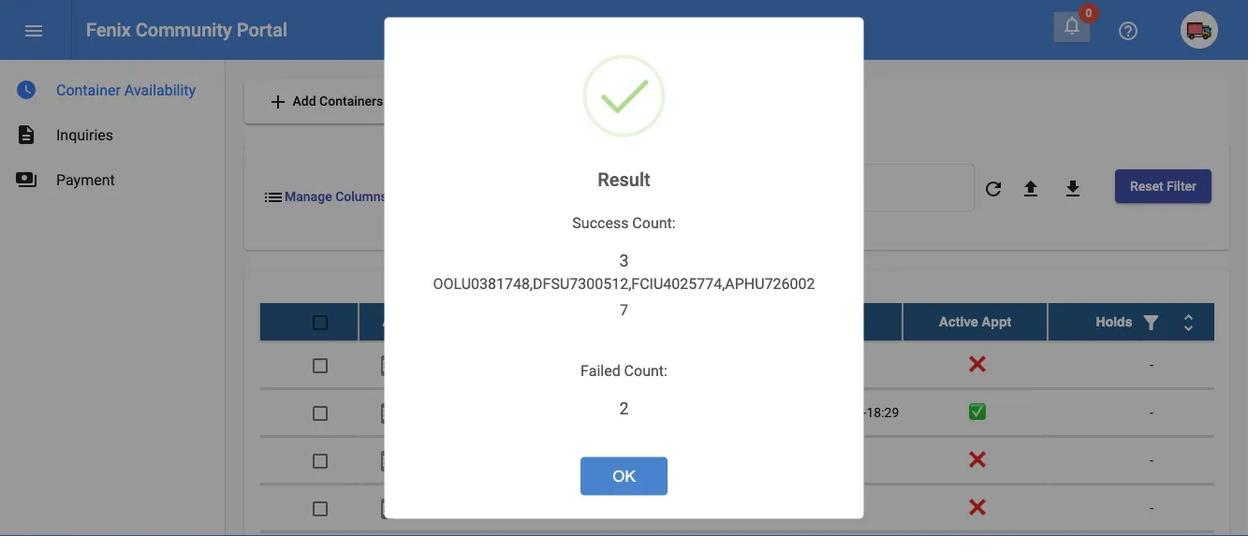 Task type: vqa. For each thing, say whether or not it's contained in the screenshot.


Task type: locate. For each thing, give the bounding box(es) containing it.
4 book_online button from the top
[[369, 489, 407, 527]]

2 appt from the left
[[982, 314, 1012, 329]]

appt left time
[[798, 314, 828, 329]]

2 book_online from the top
[[377, 402, 399, 425]]

tclu6704160
[[493, 452, 576, 468]]

no color image containing payment
[[414, 498, 436, 520]]

refresh
[[982, 178, 1005, 200]]

0 vertical spatial count:
[[633, 214, 676, 232]]

book_online
[[377, 354, 399, 377], [377, 402, 399, 425], [377, 450, 399, 472], [377, 498, 399, 520]]

1 book_online from the top
[[377, 354, 399, 377]]

no color image inside filter_alt "popup button"
[[1140, 311, 1163, 334]]

row
[[259, 303, 1249, 341], [259, 485, 1249, 533], [259, 533, 1249, 537]]

file_download button
[[1055, 170, 1092, 207]]

- cell
[[1048, 341, 1249, 388], [1048, 389, 1249, 436], [1048, 437, 1249, 484], [1048, 485, 1249, 532]]

1 column header from the left
[[454, 303, 615, 341]]

appt time
[[798, 314, 862, 329]]

count: up 2
[[624, 362, 668, 380]]

1 ❌ from the top
[[969, 357, 982, 372]]

success count:
[[573, 214, 676, 232]]

column header
[[454, 303, 615, 341], [615, 303, 758, 341], [1048, 303, 1249, 341]]

grid containing filter_alt
[[259, 303, 1249, 537]]

count: for success count:
[[633, 214, 676, 232]]

notifications_none button
[[1054, 11, 1091, 43]]

lawrence
[[660, 19, 736, 41]]

1 appt from the left
[[798, 314, 828, 329]]

book_online inside "row"
[[377, 498, 399, 520]]

1 horizontal spatial appt
[[982, 314, 1012, 329]]

no color image containing filter_alt
[[1140, 311, 1163, 334]]

no color image containing notifications_none
[[1061, 14, 1084, 37]]

no color image containing description
[[15, 124, 37, 146]]

0 vertical spatial ❌
[[969, 357, 982, 372]]

3 book_online from the top
[[377, 450, 399, 472]]

holds filter_alt
[[1096, 311, 1163, 334]]

cell
[[454, 341, 615, 388], [615, 341, 758, 388], [758, 341, 903, 388], [454, 389, 615, 436], [615, 389, 758, 436], [615, 437, 758, 484], [758, 437, 903, 484], [615, 485, 758, 532], [758, 485, 903, 532], [259, 533, 359, 537], [359, 533, 454, 537], [454, 533, 615, 537], [615, 533, 758, 537], [758, 533, 903, 537], [903, 533, 1048, 537], [1048, 533, 1249, 537]]

❌
[[969, 357, 982, 372], [969, 452, 982, 468], [969, 500, 982, 516]]

no color image containing file_download
[[1062, 178, 1085, 200]]

book_online row
[[259, 341, 1249, 389], [259, 389, 1249, 437], [259, 437, 1249, 485]]

0 horizontal spatial appt
[[798, 314, 828, 329]]

no color image containing file_upload
[[1020, 178, 1042, 200]]

time
[[832, 314, 862, 329]]

10-
[[794, 405, 813, 420]]

no color image
[[1061, 14, 1084, 37], [22, 19, 45, 42], [15, 79, 37, 101], [262, 186, 285, 208], [1140, 311, 1163, 334], [1178, 311, 1200, 334], [377, 450, 399, 472]]

2 book_online button from the top
[[369, 394, 407, 431]]

no color image containing menu
[[22, 19, 45, 42]]

no color image inside file_download button
[[1062, 178, 1085, 200]]

2 column header from the left
[[615, 303, 758, 341]]

watch_later
[[15, 79, 37, 101]]

1 vertical spatial count:
[[624, 362, 668, 380]]

navigation
[[0, 60, 225, 202]]

1 row from the top
[[259, 303, 1249, 341]]

no color image
[[1117, 19, 1140, 42], [15, 124, 37, 146], [15, 169, 37, 191], [982, 178, 1005, 200], [1020, 178, 1042, 200], [1062, 178, 1085, 200], [377, 354, 399, 377], [377, 402, 399, 425], [377, 498, 399, 520], [414, 498, 436, 520]]

book_online button
[[369, 346, 407, 384], [369, 394, 407, 431], [369, 442, 407, 479], [369, 489, 407, 527]]

3 oolu0381748,dfsu7300512,fciu4025774,aphu726002 7
[[433, 251, 815, 319]]

portal
[[237, 19, 287, 41]]

fenix community portal
[[86, 19, 287, 41]]

count: for failed count:
[[624, 362, 668, 380]]

no color image containing list
[[262, 186, 285, 208]]

refresh button
[[975, 170, 1012, 207]]

no color image containing refresh
[[982, 178, 1005, 200]]

3 ❌ from the top
[[969, 500, 982, 516]]

file_upload button
[[1012, 170, 1050, 207]]

2 - cell from the top
[[1048, 389, 1249, 436]]

count:
[[633, 214, 676, 232], [624, 362, 668, 380]]

4 - cell from the top
[[1048, 485, 1249, 532]]

1 - cell from the top
[[1048, 341, 1249, 388]]

3
[[620, 251, 629, 271]]

3 - from the top
[[1150, 452, 1154, 468]]

3 row from the top
[[259, 533, 1249, 537]]

payment
[[56, 171, 115, 189]]

list
[[262, 186, 285, 208]]

notifications_none
[[1061, 14, 1084, 37]]

1 vertical spatial ❌
[[969, 452, 982, 468]]

-
[[1150, 357, 1154, 372], [1150, 405, 1154, 420], [1150, 452, 1154, 468], [1150, 500, 1154, 516]]

container availability
[[56, 81, 196, 99]]

- cell inside "row"
[[1048, 485, 1249, 532]]

no color image containing help_outline
[[1117, 19, 1140, 42]]

active appt
[[939, 314, 1012, 329]]

❌ for trlu7651090
[[969, 500, 982, 516]]

appt right active
[[982, 314, 1012, 329]]

trlu7651090
[[494, 500, 576, 516]]

failed count:
[[581, 362, 668, 380]]

no color image containing unfold_more
[[1178, 311, 1200, 334]]

4 - from the top
[[1150, 500, 1154, 516]]

2 ❌ from the top
[[969, 452, 982, 468]]

column header containing filter_alt
[[1048, 303, 1249, 341]]

4 book_online from the top
[[377, 498, 399, 520]]

count: down result
[[633, 214, 676, 232]]

fenix
[[86, 19, 131, 41]]

availability
[[124, 81, 196, 99]]

2 row from the top
[[259, 485, 1249, 533]]

welcome lawrence
[[578, 19, 736, 41]]

no color image inside file_upload button
[[1020, 178, 1042, 200]]

31
[[813, 405, 827, 420]]

file_download
[[1062, 178, 1085, 200]]

tclu6704160 cell
[[454, 437, 615, 484]]

appt
[[798, 314, 828, 329], [982, 314, 1012, 329]]

result dialog
[[384, 17, 864, 520]]

1 - from the top
[[1150, 357, 1154, 372]]

3 - cell from the top
[[1048, 437, 1249, 484]]

grid
[[259, 303, 1249, 537]]

2 book_online row from the top
[[259, 389, 1249, 437]]

3 column header from the left
[[1048, 303, 1249, 341]]

appt inside column header
[[982, 314, 1012, 329]]

help_outline button
[[1110, 11, 1147, 49]]

2 vertical spatial ❌
[[969, 500, 982, 516]]



Task type: describe. For each thing, give the bounding box(es) containing it.
file_upload
[[1020, 178, 1042, 200]]

unfold_more button
[[1170, 303, 1208, 341]]

2023-
[[761, 405, 794, 420]]

active appt column header
[[903, 303, 1048, 341]]

container
[[56, 81, 121, 99]]

18:29
[[867, 405, 899, 420]]

filter_alt
[[1140, 311, 1163, 334]]

payments
[[15, 169, 37, 191]]

- cell for first book_online button from the top of the grid containing filter_alt
[[1048, 341, 1249, 388]]

active
[[939, 314, 979, 329]]

book_online for 2nd book_online button from the top of the grid containing filter_alt
[[377, 402, 399, 425]]

manage
[[285, 189, 332, 205]]

actions column header
[[359, 303, 454, 341]]

reset filter
[[1130, 178, 1197, 194]]

no color image inside payment "button"
[[414, 498, 436, 520]]

list manage columns
[[262, 186, 388, 208]]

description
[[15, 124, 37, 146]]

book_online for 1st book_online button from the bottom of the grid containing filter_alt
[[377, 498, 399, 520]]

payment
[[414, 498, 436, 520]]

appt time column header
[[758, 303, 903, 341]]

❌ for tclu6704160
[[969, 452, 982, 468]]

filter
[[1167, 178, 1197, 194]]

- cell for 3rd book_online button from the top of the grid containing filter_alt
[[1048, 437, 1249, 484]]

- cell for 2nd book_online button from the top of the grid containing filter_alt
[[1048, 389, 1249, 436]]

2023-10-31 18:00-18:29
[[761, 405, 899, 420]]

actions
[[382, 314, 431, 329]]

✅
[[969, 405, 982, 420]]

ok
[[613, 468, 636, 485]]

filter_alt button
[[1133, 303, 1170, 341]]

success
[[573, 214, 629, 232]]

no color image inside unfold_more 'button'
[[1178, 311, 1200, 334]]

oolu0381748,dfsu7300512,fciu4025774,aphu726002
[[433, 275, 815, 293]]

appt inside column header
[[798, 314, 828, 329]]

holds
[[1096, 314, 1133, 329]]

welcome
[[578, 19, 656, 41]]

no color image containing book_online
[[377, 450, 399, 472]]

reset
[[1130, 178, 1164, 194]]

no color image containing payments
[[15, 169, 37, 191]]

3 book_online button from the top
[[369, 442, 407, 479]]

failed
[[581, 362, 621, 380]]

book_online for 3rd book_online button from the top of the grid containing filter_alt
[[377, 450, 399, 472]]

7
[[620, 301, 628, 319]]

payment button
[[407, 489, 444, 527]]

no color image containing watch_later
[[15, 79, 37, 101]]

no color image inside menu button
[[22, 19, 45, 42]]

1 book_online button from the top
[[369, 346, 407, 384]]

ok button
[[581, 458, 668, 496]]

2
[[620, 399, 629, 419]]

Global Watchlist Filter field
[[726, 184, 965, 199]]

menu
[[22, 19, 45, 42]]

community
[[136, 19, 232, 41]]

1 book_online row from the top
[[259, 341, 1249, 389]]

columns
[[335, 189, 388, 205]]

reset filter button
[[1116, 170, 1212, 203]]

no color image inside notifications_none 'popup button'
[[1061, 14, 1084, 37]]

help_outline
[[1117, 19, 1140, 42]]

book_online for first book_online button from the top of the grid containing filter_alt
[[377, 354, 399, 377]]

row containing book_online
[[259, 485, 1249, 533]]

row containing filter_alt
[[259, 303, 1249, 341]]

inquiries
[[56, 126, 113, 144]]

unfold_more
[[1178, 311, 1200, 334]]

result
[[598, 169, 651, 191]]

menu button
[[15, 11, 52, 49]]

no color image inside help_outline popup button
[[1117, 19, 1140, 42]]

3 book_online row from the top
[[259, 437, 1249, 485]]

no color image inside refresh 'button'
[[982, 178, 1005, 200]]

18:00-
[[831, 405, 867, 420]]

2 - from the top
[[1150, 405, 1154, 420]]

navigation containing watch_later
[[0, 60, 225, 202]]



